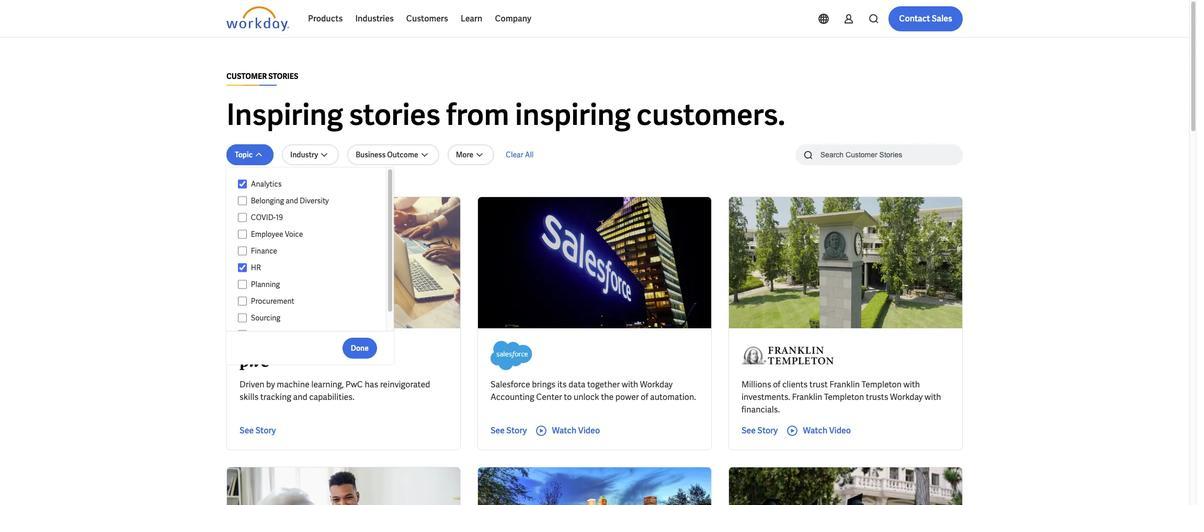 Task type: vqa. For each thing, say whether or not it's contained in the screenshot.
processes
no



Task type: locate. For each thing, give the bounding box(es) containing it.
2 see story from the left
[[491, 425, 527, 436]]

1 horizontal spatial franklin
[[830, 379, 860, 390]]

topic
[[235, 150, 253, 160]]

2 see story link from the left
[[491, 425, 527, 437]]

workday inside the salesforce brings its data together with workday accounting center to unlock the power of automation.
[[640, 379, 673, 390]]

automation.
[[650, 392, 696, 403]]

0 horizontal spatial story
[[255, 425, 276, 436]]

and
[[286, 196, 298, 206], [293, 392, 307, 403]]

1 horizontal spatial watch video link
[[786, 425, 851, 437]]

0 horizontal spatial franklin
[[792, 392, 822, 403]]

story down financials.
[[757, 425, 778, 436]]

sourcing
[[251, 313, 280, 323]]

go to the homepage image
[[226, 6, 289, 31]]

0 horizontal spatial watch video link
[[535, 425, 600, 437]]

1 see from the left
[[240, 425, 254, 436]]

and left diversity
[[286, 196, 298, 206]]

see story link down financials.
[[742, 425, 778, 437]]

story down tracking
[[255, 425, 276, 436]]

customers
[[406, 13, 448, 24]]

see story for millions of clients trust franklin templeton with investments. franklin templeton trusts workday with financials.
[[742, 425, 778, 436]]

1 horizontal spatial watch
[[803, 425, 828, 436]]

2 story from the left
[[506, 425, 527, 436]]

see
[[240, 425, 254, 436], [491, 425, 505, 436], [742, 425, 756, 436]]

2 watch video link from the left
[[786, 425, 851, 437]]

2 horizontal spatial see story link
[[742, 425, 778, 437]]

technology link
[[247, 328, 376, 341]]

0 vertical spatial of
[[773, 379, 781, 390]]

planning link
[[247, 278, 376, 291]]

1 horizontal spatial video
[[829, 425, 851, 436]]

finance link
[[247, 245, 376, 257]]

video
[[578, 425, 600, 436], [829, 425, 851, 436]]

workday
[[640, 379, 673, 390], [890, 392, 923, 403]]

customer stories
[[226, 72, 298, 81]]

watch video link down to
[[535, 425, 600, 437]]

inspiring stories from inspiring customers.
[[226, 96, 785, 134]]

sales
[[932, 13, 952, 24]]

salesforce.com image
[[491, 341, 533, 370]]

1 horizontal spatial workday
[[890, 392, 923, 403]]

industries
[[355, 13, 394, 24]]

belonging and diversity
[[251, 196, 329, 206]]

see story link down "skills"
[[240, 425, 276, 437]]

of right power
[[641, 392, 648, 403]]

1 horizontal spatial watch video
[[803, 425, 851, 436]]

2 watch video from the left
[[803, 425, 851, 436]]

3 see from the left
[[742, 425, 756, 436]]

1 horizontal spatial see
[[491, 425, 505, 436]]

1 watch video link from the left
[[535, 425, 600, 437]]

see down financials.
[[742, 425, 756, 436]]

1 horizontal spatial story
[[506, 425, 527, 436]]

templeton down trust
[[824, 392, 864, 403]]

see story down accounting
[[491, 425, 527, 436]]

inspiring
[[515, 96, 631, 134]]

procurement link
[[247, 295, 376, 308]]

story
[[255, 425, 276, 436], [506, 425, 527, 436], [757, 425, 778, 436]]

of inside millions of clients trust franklin templeton with investments. franklin templeton trusts workday with financials.
[[773, 379, 781, 390]]

the
[[601, 392, 614, 403]]

employee
[[251, 230, 283, 239]]

story for salesforce brings its data together with workday accounting center to unlock the power of automation.
[[506, 425, 527, 436]]

with
[[622, 379, 638, 390], [904, 379, 920, 390], [925, 392, 941, 403]]

0 horizontal spatial see
[[240, 425, 254, 436]]

workday right trusts
[[890, 392, 923, 403]]

employee voice
[[251, 230, 303, 239]]

see story down "skills"
[[240, 425, 276, 436]]

see story link for salesforce brings its data together with workday accounting center to unlock the power of automation.
[[491, 425, 527, 437]]

watch down millions of clients trust franklin templeton with investments. franklin templeton trusts workday with financials.
[[803, 425, 828, 436]]

1 watch from the left
[[552, 425, 577, 436]]

its
[[557, 379, 567, 390]]

to
[[564, 392, 572, 403]]

see down accounting
[[491, 425, 505, 436]]

None checkbox
[[238, 196, 247, 206], [238, 246, 247, 256], [238, 297, 247, 306], [238, 313, 247, 323], [238, 330, 247, 339], [238, 196, 247, 206], [238, 246, 247, 256], [238, 297, 247, 306], [238, 313, 247, 323], [238, 330, 247, 339]]

skills
[[240, 392, 259, 403]]

0 horizontal spatial workday
[[640, 379, 673, 390]]

hr link
[[247, 262, 376, 274]]

1 vertical spatial franklin
[[792, 392, 822, 403]]

1 vertical spatial and
[[293, 392, 307, 403]]

see for salesforce brings its data together with workday accounting center to unlock the power of automation.
[[491, 425, 505, 436]]

watch video down to
[[552, 425, 600, 436]]

0 vertical spatial franklin
[[830, 379, 860, 390]]

watch video link down millions of clients trust franklin templeton with investments. franklin templeton trusts workday with financials.
[[786, 425, 851, 437]]

business outcome button
[[347, 144, 439, 165]]

workday up the automation. at the bottom of page
[[640, 379, 673, 390]]

0 horizontal spatial with
[[622, 379, 638, 390]]

1 vertical spatial workday
[[890, 392, 923, 403]]

franklin
[[830, 379, 860, 390], [792, 392, 822, 403]]

0 horizontal spatial watch
[[552, 425, 577, 436]]

watch video
[[552, 425, 600, 436], [803, 425, 851, 436]]

customers.
[[637, 96, 785, 134]]

1 horizontal spatial see story
[[491, 425, 527, 436]]

machine
[[277, 379, 310, 390]]

2 see from the left
[[491, 425, 505, 436]]

1 watch video from the left
[[552, 425, 600, 436]]

2 horizontal spatial story
[[757, 425, 778, 436]]

3 see story from the left
[[742, 425, 778, 436]]

watch video down millions of clients trust franklin templeton with investments. franklin templeton trusts workday with financials.
[[803, 425, 851, 436]]

0 horizontal spatial of
[[641, 392, 648, 403]]

and inside driven by machine learning, pwc has reinvigorated skills tracking and capabilities.
[[293, 392, 307, 403]]

408
[[226, 179, 239, 189]]

see down "skills"
[[240, 425, 254, 436]]

franklin templeton companies, llc image
[[742, 341, 834, 370]]

0 vertical spatial workday
[[640, 379, 673, 390]]

0 horizontal spatial see story link
[[240, 425, 276, 437]]

industries button
[[349, 6, 400, 31]]

business
[[356, 150, 386, 160]]

products
[[308, 13, 343, 24]]

belonging and diversity link
[[247, 195, 376, 207]]

technology
[[251, 330, 289, 339]]

hr
[[251, 263, 261, 272]]

0 horizontal spatial watch video
[[552, 425, 600, 436]]

templeton
[[862, 379, 902, 390], [824, 392, 864, 403]]

franklin right trust
[[830, 379, 860, 390]]

video down millions of clients trust franklin templeton with investments. franklin templeton trusts workday with financials.
[[829, 425, 851, 436]]

0 horizontal spatial video
[[578, 425, 600, 436]]

learn button
[[454, 6, 489, 31]]

done
[[351, 343, 369, 353]]

None checkbox
[[238, 179, 247, 189], [238, 213, 247, 222], [238, 230, 247, 239], [238, 263, 247, 272], [238, 280, 247, 289], [238, 179, 247, 189], [238, 213, 247, 222], [238, 230, 247, 239], [238, 263, 247, 272], [238, 280, 247, 289]]

covid-19 link
[[247, 211, 376, 224]]

see story link down accounting
[[491, 425, 527, 437]]

3 see story link from the left
[[742, 425, 778, 437]]

1 horizontal spatial of
[[773, 379, 781, 390]]

has
[[365, 379, 378, 390]]

1 video from the left
[[578, 425, 600, 436]]

2 video from the left
[[829, 425, 851, 436]]

and down machine
[[293, 392, 307, 403]]

data
[[569, 379, 586, 390]]

templeton up trusts
[[862, 379, 902, 390]]

2 horizontal spatial see story
[[742, 425, 778, 436]]

finance
[[251, 246, 277, 256]]

watch video link for center
[[535, 425, 600, 437]]

2 horizontal spatial see
[[742, 425, 756, 436]]

with inside the salesforce brings its data together with workday accounting center to unlock the power of automation.
[[622, 379, 638, 390]]

1 vertical spatial of
[[641, 392, 648, 403]]

franklin down trust
[[792, 392, 822, 403]]

video down unlock
[[578, 425, 600, 436]]

3 story from the left
[[757, 425, 778, 436]]

19
[[276, 213, 283, 222]]

reinvigorated
[[380, 379, 430, 390]]

story for millions of clients trust franklin templeton with investments. franklin templeton trusts workday with financials.
[[757, 425, 778, 436]]

see story link
[[240, 425, 276, 437], [491, 425, 527, 437], [742, 425, 778, 437]]

1 horizontal spatial see story link
[[491, 425, 527, 437]]

financials.
[[742, 404, 780, 415]]

of
[[773, 379, 781, 390], [641, 392, 648, 403]]

watch
[[552, 425, 577, 436], [803, 425, 828, 436]]

2 watch from the left
[[803, 425, 828, 436]]

0 horizontal spatial see story
[[240, 425, 276, 436]]

story down accounting
[[506, 425, 527, 436]]

of up investments.
[[773, 379, 781, 390]]

employee voice link
[[247, 228, 376, 241]]

watch video link
[[535, 425, 600, 437], [786, 425, 851, 437]]

brings
[[532, 379, 556, 390]]

see story down financials.
[[742, 425, 778, 436]]

analytics link
[[247, 178, 376, 190]]

topic button
[[226, 144, 274, 165]]

watch down to
[[552, 425, 577, 436]]



Task type: describe. For each thing, give the bounding box(es) containing it.
salesforce brings its data together with workday accounting center to unlock the power of automation.
[[491, 379, 696, 403]]

pricewaterhousecoopers global licensing services corporation (pwc) image
[[240, 341, 278, 370]]

outcome
[[387, 150, 418, 160]]

analytics
[[251, 179, 282, 189]]

watch for franklin
[[803, 425, 828, 436]]

watch video for templeton
[[803, 425, 851, 436]]

industry
[[290, 150, 318, 160]]

sourcing link
[[247, 312, 376, 324]]

capabilities.
[[309, 392, 355, 403]]

1 horizontal spatial with
[[904, 379, 920, 390]]

by
[[266, 379, 275, 390]]

0 vertical spatial templeton
[[862, 379, 902, 390]]

see story link for millions of clients trust franklin templeton with investments. franklin templeton trusts workday with financials.
[[742, 425, 778, 437]]

video for to
[[578, 425, 600, 436]]

clear all
[[506, 150, 534, 160]]

learning,
[[311, 379, 344, 390]]

1 story from the left
[[255, 425, 276, 436]]

clear
[[506, 150, 523, 160]]

done button
[[342, 338, 377, 359]]

company button
[[489, 6, 538, 31]]

results
[[240, 179, 265, 189]]

diversity
[[300, 196, 329, 206]]

customer
[[226, 72, 267, 81]]

business outcome
[[356, 150, 418, 160]]

watch video for to
[[552, 425, 600, 436]]

clients
[[782, 379, 808, 390]]

more button
[[448, 144, 494, 165]]

investments.
[[742, 392, 790, 403]]

see for millions of clients trust franklin templeton with investments. franklin templeton trusts workday with financials.
[[742, 425, 756, 436]]

1 see story from the left
[[240, 425, 276, 436]]

belonging
[[251, 196, 284, 206]]

watch for center
[[552, 425, 577, 436]]

driven
[[240, 379, 264, 390]]

all
[[525, 150, 534, 160]]

driven by machine learning, pwc has reinvigorated skills tracking and capabilities.
[[240, 379, 430, 403]]

contact sales link
[[889, 6, 963, 31]]

2 horizontal spatial with
[[925, 392, 941, 403]]

of inside the salesforce brings its data together with workday accounting center to unlock the power of automation.
[[641, 392, 648, 403]]

video for templeton
[[829, 425, 851, 436]]

stories
[[268, 72, 298, 81]]

learn
[[461, 13, 482, 24]]

1 see story link from the left
[[240, 425, 276, 437]]

pwc
[[346, 379, 363, 390]]

clear all button
[[503, 144, 537, 165]]

covid-
[[251, 213, 276, 222]]

millions of clients trust franklin templeton with investments. franklin templeton trusts workday with financials.
[[742, 379, 941, 415]]

center
[[536, 392, 562, 403]]

inspiring
[[226, 96, 343, 134]]

accounting
[[491, 392, 534, 403]]

together
[[587, 379, 620, 390]]

trusts
[[866, 392, 888, 403]]

more
[[456, 150, 473, 160]]

from
[[446, 96, 509, 134]]

workday inside millions of clients trust franklin templeton with investments. franklin templeton trusts workday with financials.
[[890, 392, 923, 403]]

covid-19
[[251, 213, 283, 222]]

408 results
[[226, 179, 265, 189]]

contact sales
[[899, 13, 952, 24]]

trust
[[810, 379, 828, 390]]

unlock
[[574, 392, 599, 403]]

planning
[[251, 280, 280, 289]]

tracking
[[260, 392, 291, 403]]

watch video link for franklin
[[786, 425, 851, 437]]

procurement
[[251, 297, 294, 306]]

stories
[[349, 96, 440, 134]]

power
[[615, 392, 639, 403]]

products button
[[302, 6, 349, 31]]

1 vertical spatial templeton
[[824, 392, 864, 403]]

industry button
[[282, 144, 339, 165]]

salesforce
[[491, 379, 530, 390]]

0 vertical spatial and
[[286, 196, 298, 206]]

customers button
[[400, 6, 454, 31]]

voice
[[285, 230, 303, 239]]

Search Customer Stories text field
[[814, 145, 942, 164]]

contact
[[899, 13, 930, 24]]

company
[[495, 13, 531, 24]]

see story for salesforce brings its data together with workday accounting center to unlock the power of automation.
[[491, 425, 527, 436]]

millions
[[742, 379, 771, 390]]



